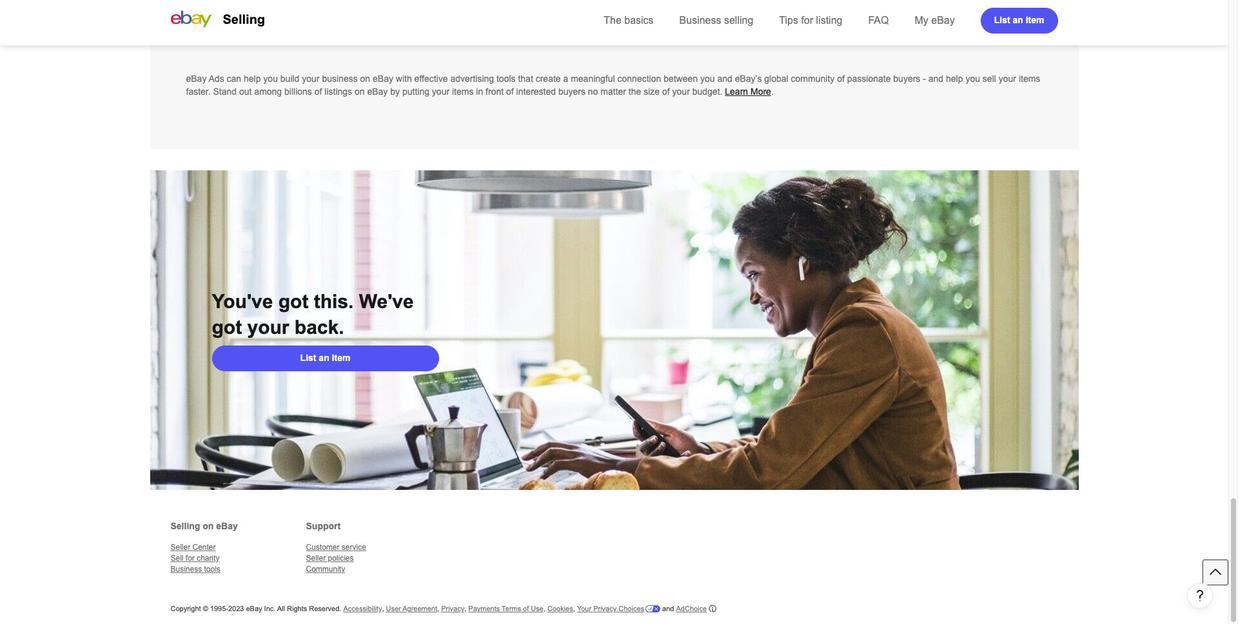 Task type: describe. For each thing, give the bounding box(es) containing it.
community link
[[306, 565, 345, 574]]

1 vertical spatial items
[[452, 86, 474, 97]]

by
[[391, 86, 400, 97]]

community
[[306, 565, 345, 574]]

3 you from the left
[[966, 74, 981, 84]]

for inside 'seller center sell for charity business tools'
[[186, 554, 195, 563]]

the
[[604, 15, 622, 26]]

basics
[[625, 15, 654, 26]]

billions
[[285, 86, 312, 97]]

global
[[765, 74, 789, 84]]

build
[[281, 74, 300, 84]]

center
[[193, 543, 216, 552]]

back.
[[295, 317, 344, 338]]

ebay up faster.
[[186, 74, 207, 84]]

ebay left inc.
[[246, 605, 262, 613]]

the basics link
[[604, 15, 654, 26]]

how
[[176, 28, 203, 42]]

list for right list an item link
[[995, 15, 1011, 25]]

sell
[[171, 554, 184, 563]]

tools inside ebay ads can help you build your business on ebay with effective advertising tools that create a meaningful connection between you and ebay's global community of passionate buyers - and help you sell your items faster. stand out among billions of listings on ebay by putting your items in front of interested buyers no matter the size of your budget.
[[497, 74, 516, 84]]

matter
[[601, 86, 627, 97]]

ebay right the does
[[240, 28, 271, 42]]

seller policies link
[[306, 554, 354, 563]]

ebay up charity on the bottom left of the page
[[216, 521, 238, 532]]

1 horizontal spatial item
[[1026, 15, 1045, 25]]

accessibility link
[[344, 605, 382, 613]]

choices
[[619, 605, 645, 613]]

your right sell
[[999, 74, 1017, 84]]

seller center sell for charity business tools
[[171, 543, 221, 574]]

of right front on the left of page
[[507, 86, 514, 97]]

.
[[772, 86, 774, 97]]

sell for charity link
[[171, 554, 220, 563]]

adchoice link
[[677, 605, 717, 614]]

sell
[[983, 74, 997, 84]]

ads inside ebay ads can help you build your business on ebay with effective advertising tools that create a meaningful connection between you and ebay's global community of passionate buyers - and help you sell your items faster. stand out among billions of listings on ebay by putting your items in front of interested buyers no matter the size of your budget.
[[209, 74, 224, 84]]

seller center link
[[171, 543, 216, 552]]

0 horizontal spatial list an item
[[300, 353, 351, 363]]

ebay's
[[735, 74, 762, 84]]

charity
[[197, 554, 220, 563]]

ebay left by
[[367, 86, 388, 97]]

my
[[915, 15, 929, 26]]

service
[[342, 543, 366, 552]]

3 , from the left
[[465, 605, 467, 613]]

2 privacy from the left
[[594, 605, 617, 613]]

connection
[[618, 74, 662, 84]]

with
[[396, 74, 412, 84]]

selling for selling on ebay
[[171, 521, 200, 532]]

help, opens dialogs image
[[1194, 590, 1207, 603]]

no
[[588, 86, 598, 97]]

inc.
[[264, 605, 276, 613]]

user agreement link
[[386, 605, 437, 613]]

1 vertical spatial got
[[212, 317, 242, 338]]

adchoice
[[677, 605, 707, 613]]

cookies
[[548, 605, 573, 613]]

passionate
[[848, 74, 891, 84]]

community
[[791, 74, 835, 84]]

0 vertical spatial business
[[680, 15, 722, 26]]

meaningful
[[571, 74, 615, 84]]

1 you from the left
[[264, 74, 278, 84]]

does
[[207, 28, 237, 42]]

2 vertical spatial on
[[203, 521, 214, 532]]

all
[[277, 605, 285, 613]]

stand
[[213, 86, 237, 97]]

this.
[[314, 291, 354, 312]]

use
[[531, 605, 544, 613]]

1 horizontal spatial buyers
[[894, 74, 921, 84]]

listings
[[325, 86, 352, 97]]

accessibility
[[344, 605, 382, 613]]

your down between
[[673, 86, 690, 97]]

5 , from the left
[[573, 605, 575, 613]]

learn
[[725, 86, 749, 97]]

your privacy choices link
[[577, 605, 661, 613]]

©
[[203, 605, 208, 613]]

1 vertical spatial list an item link
[[212, 346, 439, 372]]

among
[[254, 86, 282, 97]]

-
[[924, 74, 927, 84]]

business tools link
[[171, 565, 221, 574]]

2 horizontal spatial and
[[929, 74, 944, 84]]

1 horizontal spatial for
[[802, 15, 814, 26]]

your down effective
[[432, 86, 450, 97]]

size
[[644, 86, 660, 97]]

tips for listing link
[[780, 15, 843, 26]]

you've got this. we've got your back.
[[212, 291, 414, 338]]

cookies link
[[548, 605, 573, 613]]

your
[[577, 605, 592, 613]]

business inside 'seller center sell for charity business tools'
[[171, 565, 202, 574]]

4 , from the left
[[544, 605, 546, 613]]

selling
[[725, 15, 754, 26]]

copyright © 1995-2023 ebay inc. all rights reserved. accessibility , user agreement , privacy , payments terms of use , cookies , your privacy choices
[[171, 605, 645, 613]]

putting
[[403, 86, 430, 97]]

listing
[[817, 15, 843, 26]]

1 horizontal spatial an
[[1013, 15, 1024, 25]]

customer service seller policies community
[[306, 543, 366, 574]]

advertising
[[451, 74, 494, 84]]



Task type: locate. For each thing, give the bounding box(es) containing it.
2 help from the left
[[947, 74, 964, 84]]

1 vertical spatial tools
[[204, 565, 221, 574]]

front
[[486, 86, 504, 97]]

0 vertical spatial for
[[802, 15, 814, 26]]

of right the size
[[663, 86, 670, 97]]

1 vertical spatial business
[[171, 565, 202, 574]]

1 vertical spatial seller
[[306, 554, 326, 563]]

for down seller center link
[[186, 554, 195, 563]]

between
[[664, 74, 698, 84]]

and adchoice
[[661, 605, 707, 613]]

0 horizontal spatial for
[[186, 554, 195, 563]]

1 vertical spatial an
[[319, 353, 330, 363]]

0 vertical spatial seller
[[171, 543, 190, 552]]

you
[[264, 74, 278, 84], [701, 74, 715, 84], [966, 74, 981, 84]]

list
[[995, 15, 1011, 25], [300, 353, 316, 363]]

1 horizontal spatial tools
[[497, 74, 516, 84]]

and up the learn
[[718, 74, 733, 84]]

1 horizontal spatial and
[[718, 74, 733, 84]]

1 horizontal spatial got
[[279, 291, 309, 312]]

0 horizontal spatial buyers
[[559, 86, 586, 97]]

on up the center
[[203, 521, 214, 532]]

got
[[279, 291, 309, 312], [212, 317, 242, 338]]

tools up front on the left of page
[[497, 74, 516, 84]]

more
[[751, 86, 772, 97]]

that
[[518, 74, 534, 84]]

1 vertical spatial item
[[332, 353, 351, 363]]

0 horizontal spatial items
[[452, 86, 474, 97]]

1995-
[[210, 605, 228, 613]]

you left sell
[[966, 74, 981, 84]]

1 vertical spatial selling
[[171, 521, 200, 532]]

of left listings
[[315, 86, 322, 97]]

,
[[382, 605, 384, 613], [437, 605, 439, 613], [465, 605, 467, 613], [544, 605, 546, 613], [573, 605, 575, 613]]

1 horizontal spatial list
[[995, 15, 1011, 25]]

ebay ads can help you build your business on ebay with effective advertising tools that create a meaningful connection between you and ebay's global community of passionate buyers - and help you sell your items faster. stand out among billions of listings on ebay by putting your items in front of interested buyers no matter the size of your budget.
[[186, 74, 1041, 97]]

list for bottommost list an item link
[[300, 353, 316, 363]]

policies
[[328, 554, 354, 563]]

work?
[[302, 28, 340, 42]]

1 vertical spatial list an item
[[300, 353, 351, 363]]

0 vertical spatial got
[[279, 291, 309, 312]]

of right 'community'
[[838, 74, 845, 84]]

0 vertical spatial list an item
[[995, 15, 1045, 25]]

0 vertical spatial list
[[995, 15, 1011, 25]]

1 horizontal spatial ads
[[274, 28, 299, 42]]

copyright
[[171, 605, 201, 613]]

selling for selling
[[223, 12, 265, 26]]

seller down customer
[[306, 554, 326, 563]]

0 horizontal spatial you
[[264, 74, 278, 84]]

user
[[386, 605, 401, 613]]

budget.
[[693, 86, 723, 97]]

ads left the work?
[[274, 28, 299, 42]]

and right -
[[929, 74, 944, 84]]

buyers down a
[[559, 86, 586, 97]]

0 horizontal spatial tools
[[204, 565, 221, 574]]

create
[[536, 74, 561, 84]]

1 vertical spatial list
[[300, 353, 316, 363]]

tools inside 'seller center sell for charity business tools'
[[204, 565, 221, 574]]

faq link
[[869, 15, 889, 26]]

0 vertical spatial on
[[360, 74, 370, 84]]

your inside you've got this. we've got your back.
[[247, 317, 289, 338]]

business
[[680, 15, 722, 26], [171, 565, 202, 574]]

for right tips on the top of page
[[802, 15, 814, 26]]

tools
[[497, 74, 516, 84], [204, 565, 221, 574]]

how does ebay ads work?
[[176, 28, 340, 42]]

1 horizontal spatial help
[[947, 74, 964, 84]]

you've
[[212, 291, 273, 312]]

got up back.
[[279, 291, 309, 312]]

0 horizontal spatial and
[[663, 605, 675, 613]]

of
[[838, 74, 845, 84], [315, 86, 322, 97], [507, 86, 514, 97], [663, 86, 670, 97], [523, 605, 529, 613]]

, left your at the left of page
[[573, 605, 575, 613]]

list up sell
[[995, 15, 1011, 25]]

0 horizontal spatial got
[[212, 317, 242, 338]]

0 vertical spatial selling
[[223, 12, 265, 26]]

1 vertical spatial for
[[186, 554, 195, 563]]

rights
[[287, 605, 307, 613]]

business
[[322, 74, 358, 84]]

learn more link
[[725, 86, 772, 97]]

item
[[1026, 15, 1045, 25], [332, 353, 351, 363]]

1 vertical spatial buyers
[[559, 86, 586, 97]]

0 horizontal spatial item
[[332, 353, 351, 363]]

payments
[[469, 605, 500, 613]]

on right business
[[360, 74, 370, 84]]

1 privacy from the left
[[441, 605, 465, 613]]

2 , from the left
[[437, 605, 439, 613]]

buyers left -
[[894, 74, 921, 84]]

a
[[564, 74, 569, 84]]

effective
[[415, 74, 448, 84]]

ebay right the my
[[932, 15, 955, 26]]

2 you from the left
[[701, 74, 715, 84]]

interested
[[517, 86, 556, 97]]

selling up how does ebay ads work?
[[223, 12, 265, 26]]

you up budget.
[[701, 74, 715, 84]]

items right sell
[[1019, 74, 1041, 84]]

you up among
[[264, 74, 278, 84]]

list down back.
[[300, 353, 316, 363]]

ebay
[[932, 15, 955, 26], [240, 28, 271, 42], [186, 74, 207, 84], [373, 74, 394, 84], [367, 86, 388, 97], [216, 521, 238, 532], [246, 605, 262, 613]]

1 horizontal spatial list an item
[[995, 15, 1045, 25]]

tips
[[780, 15, 799, 26]]

2 horizontal spatial you
[[966, 74, 981, 84]]

1 horizontal spatial list an item link
[[981, 8, 1059, 34]]

, left payments
[[465, 605, 467, 613]]

0 horizontal spatial list an item link
[[212, 346, 439, 372]]

agreement
[[403, 605, 437, 613]]

2023
[[228, 605, 244, 613]]

seller inside customer service seller policies community
[[306, 554, 326, 563]]

seller up sell
[[171, 543, 190, 552]]

faster.
[[186, 86, 211, 97]]

business selling link
[[680, 15, 754, 26]]

ebay up by
[[373, 74, 394, 84]]

help right -
[[947, 74, 964, 84]]

my ebay
[[915, 15, 955, 26]]

my ebay link
[[915, 15, 955, 26]]

, left cookies link
[[544, 605, 546, 613]]

can
[[227, 74, 241, 84]]

customer
[[306, 543, 340, 552]]

ads up stand
[[209, 74, 224, 84]]

out
[[239, 86, 252, 97]]

items down "advertising"
[[452, 86, 474, 97]]

0 vertical spatial buyers
[[894, 74, 921, 84]]

1 , from the left
[[382, 605, 384, 613]]

an
[[1013, 15, 1024, 25], [319, 353, 330, 363]]

0 horizontal spatial list
[[300, 353, 316, 363]]

seller inside 'seller center sell for charity business tools'
[[171, 543, 190, 552]]

and left adchoice on the bottom right of page
[[663, 605, 675, 613]]

items
[[1019, 74, 1041, 84], [452, 86, 474, 97]]

customer service link
[[306, 543, 366, 552]]

terms
[[502, 605, 521, 613]]

support
[[306, 521, 341, 532]]

0 horizontal spatial seller
[[171, 543, 190, 552]]

selling on ebay
[[171, 521, 238, 532]]

faq
[[869, 15, 889, 26]]

0 horizontal spatial ads
[[209, 74, 224, 84]]

your up billions
[[302, 74, 320, 84]]

selling up seller center link
[[171, 521, 200, 532]]

ads
[[274, 28, 299, 42], [209, 74, 224, 84]]

your down you've
[[247, 317, 289, 338]]

tips for listing
[[780, 15, 843, 26]]

0 vertical spatial list an item link
[[981, 8, 1059, 34]]

1 horizontal spatial selling
[[223, 12, 265, 26]]

business left selling
[[680, 15, 722, 26]]

0 horizontal spatial privacy
[[441, 605, 465, 613]]

and
[[718, 74, 733, 84], [929, 74, 944, 84], [663, 605, 675, 613]]

0 horizontal spatial business
[[171, 565, 202, 574]]

1 horizontal spatial business
[[680, 15, 722, 26]]

help up "out" at the top of page
[[244, 74, 261, 84]]

privacy left payments
[[441, 605, 465, 613]]

the basics
[[604, 15, 654, 26]]

, left "privacy" "link"
[[437, 605, 439, 613]]

0 vertical spatial ads
[[274, 28, 299, 42]]

seller
[[171, 543, 190, 552], [306, 554, 326, 563]]

the
[[629, 86, 642, 97]]

reserved.
[[309, 605, 342, 613]]

1 horizontal spatial you
[[701, 74, 715, 84]]

help
[[244, 74, 261, 84], [947, 74, 964, 84]]

payments terms of use link
[[469, 605, 544, 613]]

selling
[[223, 12, 265, 26], [171, 521, 200, 532]]

learn more .
[[725, 86, 774, 97]]

1 vertical spatial ads
[[209, 74, 224, 84]]

1 horizontal spatial seller
[[306, 554, 326, 563]]

of left use
[[523, 605, 529, 613]]

on right listings
[[355, 86, 365, 97]]

privacy link
[[441, 605, 465, 613]]

0 horizontal spatial an
[[319, 353, 330, 363]]

0 horizontal spatial selling
[[171, 521, 200, 532]]

got down you've
[[212, 317, 242, 338]]

1 help from the left
[[244, 74, 261, 84]]

in
[[476, 86, 483, 97]]

business selling
[[680, 15, 754, 26]]

list an item
[[995, 15, 1045, 25], [300, 353, 351, 363]]

0 vertical spatial an
[[1013, 15, 1024, 25]]

1 horizontal spatial items
[[1019, 74, 1041, 84]]

privacy right your at the left of page
[[594, 605, 617, 613]]

1 vertical spatial on
[[355, 86, 365, 97]]

0 vertical spatial item
[[1026, 15, 1045, 25]]

business down sell for charity link
[[171, 565, 202, 574]]

, left user
[[382, 605, 384, 613]]

on
[[360, 74, 370, 84], [355, 86, 365, 97], [203, 521, 214, 532]]

0 horizontal spatial help
[[244, 74, 261, 84]]

1 horizontal spatial privacy
[[594, 605, 617, 613]]

0 vertical spatial items
[[1019, 74, 1041, 84]]

we've
[[359, 291, 414, 312]]

0 vertical spatial tools
[[497, 74, 516, 84]]

privacy
[[441, 605, 465, 613], [594, 605, 617, 613]]

tools down charity on the bottom left of the page
[[204, 565, 221, 574]]



Task type: vqa. For each thing, say whether or not it's contained in the screenshot.
'Beer'
no



